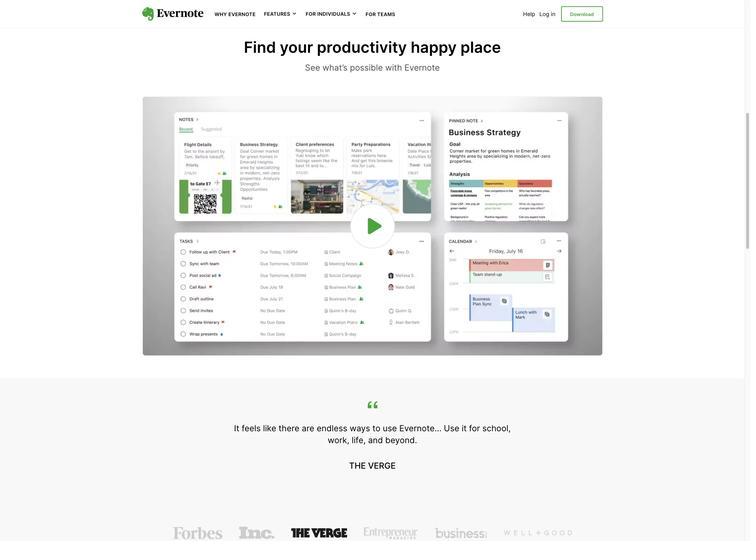 Task type: locate. For each thing, give the bounding box(es) containing it.
beyond.
[[386, 435, 418, 445]]

for individuals button
[[306, 10, 358, 17]]

for teams
[[366, 11, 396, 17]]

0 horizontal spatial evernote
[[229, 11, 256, 17]]

it feels like there are endless ways to use evernote… use it for school, work, life, and beyond.
[[234, 423, 511, 445]]

work,
[[328, 435, 350, 445]]

happy
[[411, 38, 457, 56]]

evernote inside why evernote link
[[229, 11, 256, 17]]

why
[[215, 11, 227, 17]]

see
[[305, 63, 320, 73]]

1 horizontal spatial for
[[366, 11, 376, 17]]

forbes logo image
[[173, 527, 223, 539]]

evernote
[[229, 11, 256, 17], [405, 63, 440, 73]]

feels
[[242, 423, 261, 433]]

for for for teams
[[366, 11, 376, 17]]

what's
[[323, 63, 348, 73]]

0 horizontal spatial for
[[306, 11, 316, 17]]

like
[[263, 423, 277, 433]]

productivity
[[317, 38, 407, 56]]

features
[[264, 11, 291, 17]]

features button
[[264, 10, 298, 17]]

help
[[524, 10, 536, 17]]

the verge
[[349, 461, 396, 471]]

evernote right why
[[229, 11, 256, 17]]

use
[[444, 423, 460, 433]]

the
[[349, 461, 366, 471]]

1 vertical spatial evernote
[[405, 63, 440, 73]]

with
[[386, 63, 402, 73]]

for left the individuals
[[306, 11, 316, 17]]

for left teams
[[366, 11, 376, 17]]

evernote down happy
[[405, 63, 440, 73]]

why evernote
[[215, 11, 256, 17]]

inc logo image
[[239, 527, 275, 539]]

for teams link
[[366, 10, 396, 17]]

individuals
[[318, 11, 351, 17]]

entrepreneur magazine logo image
[[364, 527, 419, 539]]

evernote…
[[400, 423, 442, 433]]

0 vertical spatial evernote
[[229, 11, 256, 17]]

what is evernote video thumbnail image
[[143, 97, 603, 356]]

find your productivity happy place
[[244, 38, 501, 56]]

ways
[[350, 423, 370, 433]]

download link
[[562, 6, 603, 22]]

for inside button
[[306, 11, 316, 17]]

endless
[[317, 423, 348, 433]]

school,
[[483, 423, 511, 433]]

there
[[279, 423, 300, 433]]

for
[[306, 11, 316, 17], [366, 11, 376, 17]]



Task type: describe. For each thing, give the bounding box(es) containing it.
download
[[571, 11, 594, 17]]

well + good logo image
[[504, 527, 573, 539]]

to
[[373, 423, 381, 433]]

it
[[462, 423, 467, 433]]

possible
[[350, 63, 383, 73]]

1 horizontal spatial evernote
[[405, 63, 440, 73]]

your
[[280, 38, 313, 56]]

find
[[244, 38, 276, 56]]

are
[[302, 423, 315, 433]]

evernote logo image
[[142, 7, 204, 21]]

for
[[470, 423, 480, 433]]

help link
[[524, 10, 536, 17]]

place
[[461, 38, 501, 56]]

teams
[[378, 11, 396, 17]]

play video image
[[362, 215, 384, 237]]

verge
[[368, 461, 396, 471]]

for individuals
[[306, 11, 351, 17]]

log in
[[540, 10, 556, 17]]

it
[[234, 423, 240, 433]]

log
[[540, 10, 550, 17]]

life,
[[352, 435, 366, 445]]

why evernote link
[[215, 10, 256, 17]]

log in link
[[540, 10, 556, 17]]

use
[[383, 423, 397, 433]]

in
[[551, 10, 556, 17]]

business.com logo image
[[436, 527, 487, 539]]

see what's possible with evernote
[[305, 63, 440, 73]]

the verge logo image
[[292, 527, 348, 539]]

and
[[368, 435, 383, 445]]

for for for individuals
[[306, 11, 316, 17]]



Task type: vqa. For each thing, say whether or not it's contained in the screenshot.
emails to the left
no



